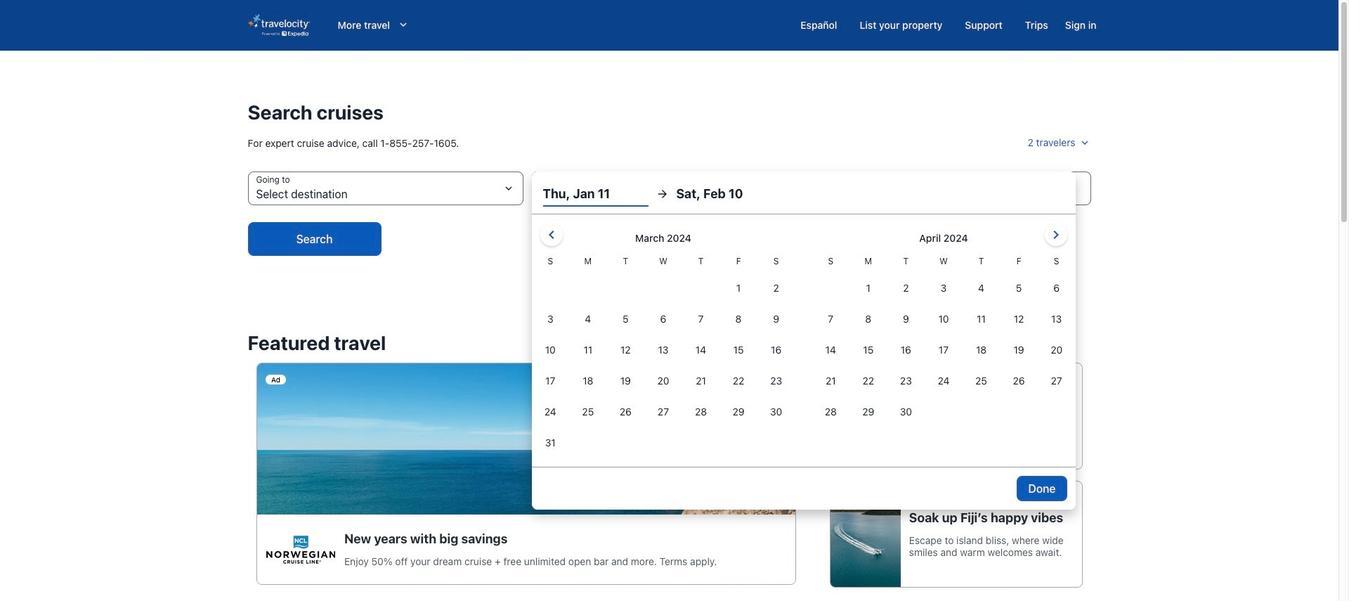 Task type: locate. For each thing, give the bounding box(es) containing it.
travelocity logo image
[[248, 14, 310, 37]]

previous month image
[[543, 226, 560, 243]]

main content
[[0, 51, 1339, 601]]



Task type: vqa. For each thing, say whether or not it's contained in the screenshot.
Chicago showing rides image at the left of page
no



Task type: describe. For each thing, give the bounding box(es) containing it.
featured travel region
[[239, 323, 1100, 596]]

next month image
[[1048, 226, 1065, 243]]

2 travelers image
[[1079, 136, 1091, 149]]



